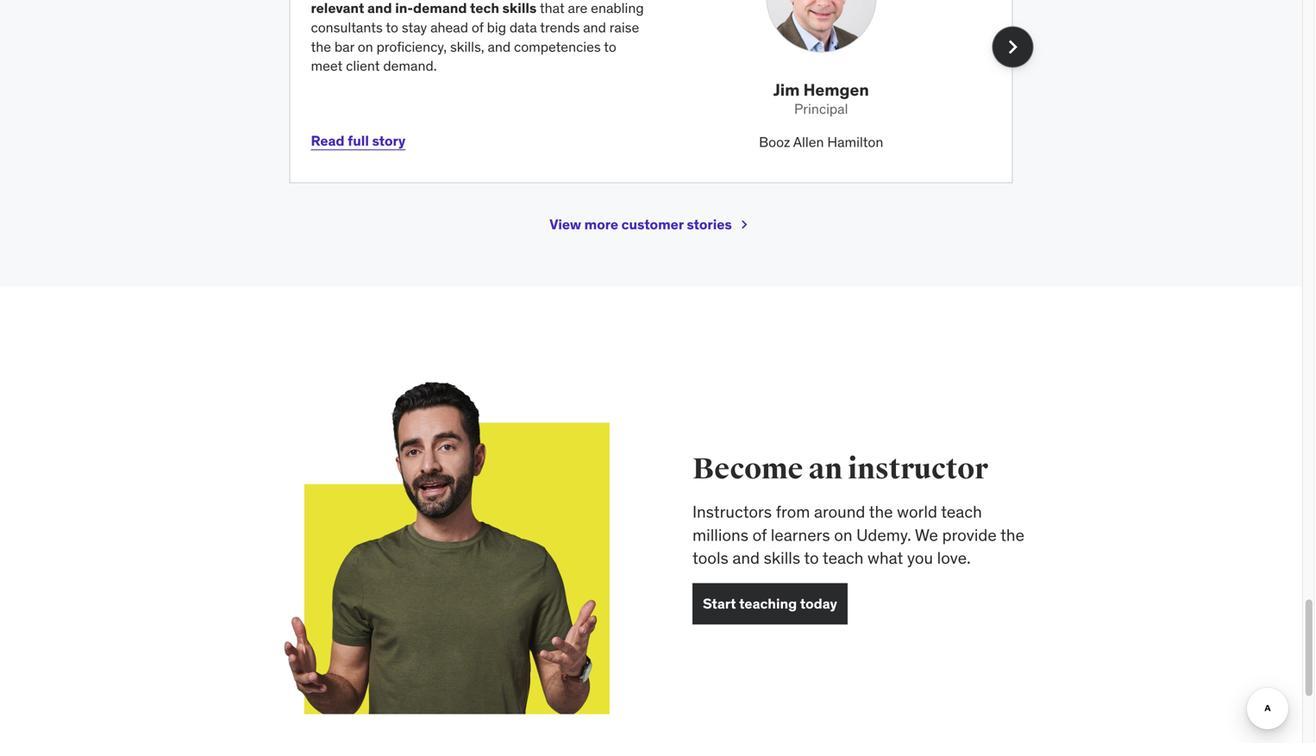 Task type: describe. For each thing, give the bounding box(es) containing it.
client
[[346, 57, 380, 75]]

1 vertical spatial teach
[[823, 548, 864, 568]]

udemy.
[[857, 525, 912, 545]]

tools
[[693, 548, 729, 568]]

customer
[[622, 216, 684, 233]]

data
[[510, 18, 537, 36]]

instructor
[[848, 452, 989, 488]]

around
[[814, 502, 866, 523]]

more
[[585, 216, 619, 233]]

instructors
[[693, 502, 772, 523]]

of for big
[[472, 18, 484, 36]]

view more customer stories link
[[550, 204, 753, 246]]

1 horizontal spatial and
[[583, 18, 606, 36]]

the for the
[[1001, 525, 1025, 545]]

that
[[540, 0, 565, 17]]

read
[[311, 132, 345, 150]]

become
[[693, 452, 803, 488]]

from
[[776, 502, 810, 523]]

are
[[568, 0, 588, 17]]

skills
[[764, 548, 801, 568]]

provide
[[943, 525, 997, 545]]

carousel element
[[289, 0, 1034, 183]]

on inside instructors from around the world teach millions of learners on udemy. we provide the tools and skills to teach what you love.
[[834, 525, 853, 545]]

millions
[[693, 525, 749, 545]]

principal
[[795, 100, 848, 118]]

love.
[[937, 548, 971, 568]]

stay
[[402, 18, 427, 36]]

world
[[897, 502, 938, 523]]

stories
[[687, 216, 732, 233]]

1 vertical spatial to
[[604, 38, 617, 55]]

become an instructor
[[693, 452, 989, 488]]

learners
[[771, 525, 830, 545]]

and inside instructors from around the world teach millions of learners on udemy. we provide the tools and skills to teach what you love.
[[733, 548, 760, 568]]

competencies
[[514, 38, 601, 55]]

consultants
[[311, 18, 383, 36]]

next image
[[999, 33, 1027, 61]]

instructors from around the world teach millions of learners on udemy. we provide the tools and skills to teach what you love.
[[693, 502, 1025, 568]]



Task type: locate. For each thing, give the bounding box(es) containing it.
bar
[[335, 38, 355, 55]]

booz
[[759, 133, 790, 151]]

2 horizontal spatial and
[[733, 548, 760, 568]]

0 vertical spatial teach
[[941, 502, 982, 523]]

of
[[472, 18, 484, 36], [753, 525, 767, 545]]

0 horizontal spatial on
[[358, 38, 373, 55]]

of for learners
[[753, 525, 767, 545]]

the inside that are enabling consultants to stay ahead of big data trends and raise the bar on proficiency, skills, and competencies to meet client demand.
[[311, 38, 331, 55]]

the up meet on the left of the page
[[311, 38, 331, 55]]

2 horizontal spatial to
[[804, 548, 819, 568]]

view
[[550, 216, 581, 233]]

enabling
[[591, 0, 644, 17]]

2 vertical spatial the
[[1001, 525, 1025, 545]]

proficiency,
[[377, 38, 447, 55]]

and down millions
[[733, 548, 760, 568]]

raise
[[610, 18, 639, 36]]

story
[[372, 132, 406, 150]]

1 horizontal spatial on
[[834, 525, 853, 545]]

the right the provide
[[1001, 525, 1025, 545]]

the for consultants
[[311, 38, 331, 55]]

and down are
[[583, 18, 606, 36]]

you
[[907, 548, 933, 568]]

and down big
[[488, 38, 511, 55]]

to down raise
[[604, 38, 617, 55]]

2 vertical spatial and
[[733, 548, 760, 568]]

jim hemgen principal
[[774, 79, 869, 118]]

0 horizontal spatial to
[[386, 18, 399, 36]]

the
[[311, 38, 331, 55], [869, 502, 893, 523], [1001, 525, 1025, 545]]

demand.
[[383, 57, 437, 75]]

booz allen hamilton
[[759, 133, 884, 151]]

0 horizontal spatial and
[[488, 38, 511, 55]]

an
[[809, 452, 843, 488]]

1 vertical spatial of
[[753, 525, 767, 545]]

to down learners
[[804, 548, 819, 568]]

of up skills
[[753, 525, 767, 545]]

what
[[868, 548, 904, 568]]

read full story link
[[311, 120, 406, 162]]

the up udemy.
[[869, 502, 893, 523]]

1 horizontal spatial teach
[[941, 502, 982, 523]]

1 horizontal spatial to
[[604, 38, 617, 55]]

of inside that are enabling consultants to stay ahead of big data trends and raise the bar on proficiency, skills, and competencies to meet client demand.
[[472, 18, 484, 36]]

start
[[703, 595, 736, 613]]

of left big
[[472, 18, 484, 36]]

read full story
[[311, 132, 406, 150]]

allen
[[793, 133, 824, 151]]

0 vertical spatial the
[[311, 38, 331, 55]]

0 vertical spatial on
[[358, 38, 373, 55]]

ahead
[[431, 18, 468, 36]]

0 horizontal spatial the
[[311, 38, 331, 55]]

we
[[915, 525, 939, 545]]

on
[[358, 38, 373, 55], [834, 525, 853, 545]]

1 horizontal spatial of
[[753, 525, 767, 545]]

0 vertical spatial of
[[472, 18, 484, 36]]

on up client
[[358, 38, 373, 55]]

1 horizontal spatial the
[[869, 502, 893, 523]]

full
[[348, 132, 369, 150]]

0 horizontal spatial teach
[[823, 548, 864, 568]]

to
[[386, 18, 399, 36], [604, 38, 617, 55], [804, 548, 819, 568]]

next image
[[736, 216, 753, 233]]

trends
[[540, 18, 580, 36]]

hamilton
[[828, 133, 884, 151]]

jim
[[774, 79, 800, 100]]

2 vertical spatial to
[[804, 548, 819, 568]]

1 vertical spatial on
[[834, 525, 853, 545]]

of inside instructors from around the world teach millions of learners on udemy. we provide the tools and skills to teach what you love.
[[753, 525, 767, 545]]

teach left what
[[823, 548, 864, 568]]

to left stay
[[386, 18, 399, 36]]

1 vertical spatial the
[[869, 502, 893, 523]]

that are enabling consultants to stay ahead of big data trends and raise the bar on proficiency, skills, and competencies to meet client demand.
[[311, 0, 644, 75]]

0 vertical spatial to
[[386, 18, 399, 36]]

2 horizontal spatial the
[[1001, 525, 1025, 545]]

0 vertical spatial and
[[583, 18, 606, 36]]

start teaching today
[[703, 595, 838, 613]]

teaching
[[739, 595, 797, 613]]

to inside instructors from around the world teach millions of learners on udemy. we provide the tools and skills to teach what you love.
[[804, 548, 819, 568]]

today
[[800, 595, 838, 613]]

and
[[583, 18, 606, 36], [488, 38, 511, 55], [733, 548, 760, 568]]

hemgen
[[804, 79, 869, 100]]

teach up the provide
[[941, 502, 982, 523]]

1 vertical spatial and
[[488, 38, 511, 55]]

teach
[[941, 502, 982, 523], [823, 548, 864, 568]]

start teaching today link
[[693, 584, 848, 625]]

on inside that are enabling consultants to stay ahead of big data trends and raise the bar on proficiency, skills, and competencies to meet client demand.
[[358, 38, 373, 55]]

on down around
[[834, 525, 853, 545]]

skills,
[[450, 38, 484, 55]]

view more customer stories
[[550, 216, 732, 233]]

0 horizontal spatial of
[[472, 18, 484, 36]]

meet
[[311, 57, 343, 75]]

big
[[487, 18, 506, 36]]



Task type: vqa. For each thing, say whether or not it's contained in the screenshot.
serum
no



